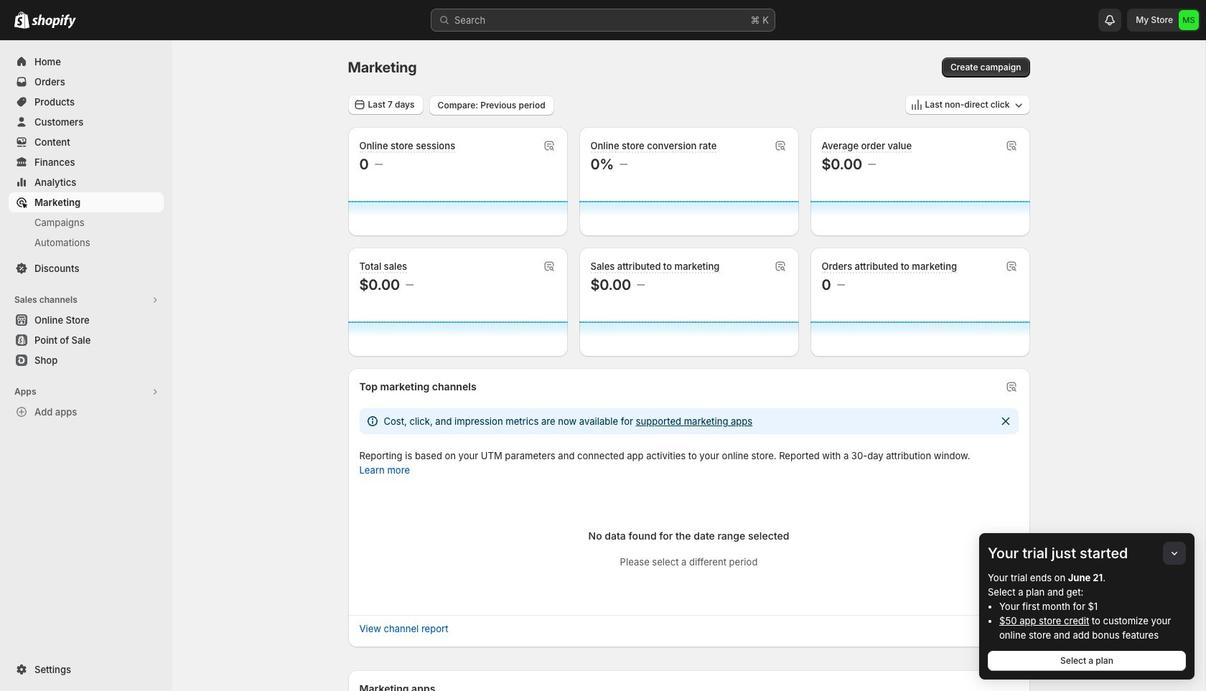 Task type: vqa. For each thing, say whether or not it's contained in the screenshot.
plan
no



Task type: locate. For each thing, give the bounding box(es) containing it.
my store image
[[1179, 10, 1199, 30]]

1 horizontal spatial shopify image
[[32, 14, 76, 29]]

status
[[359, 409, 1019, 435]]

shopify image
[[14, 11, 29, 29], [32, 14, 76, 29]]

0 horizontal spatial shopify image
[[14, 11, 29, 29]]



